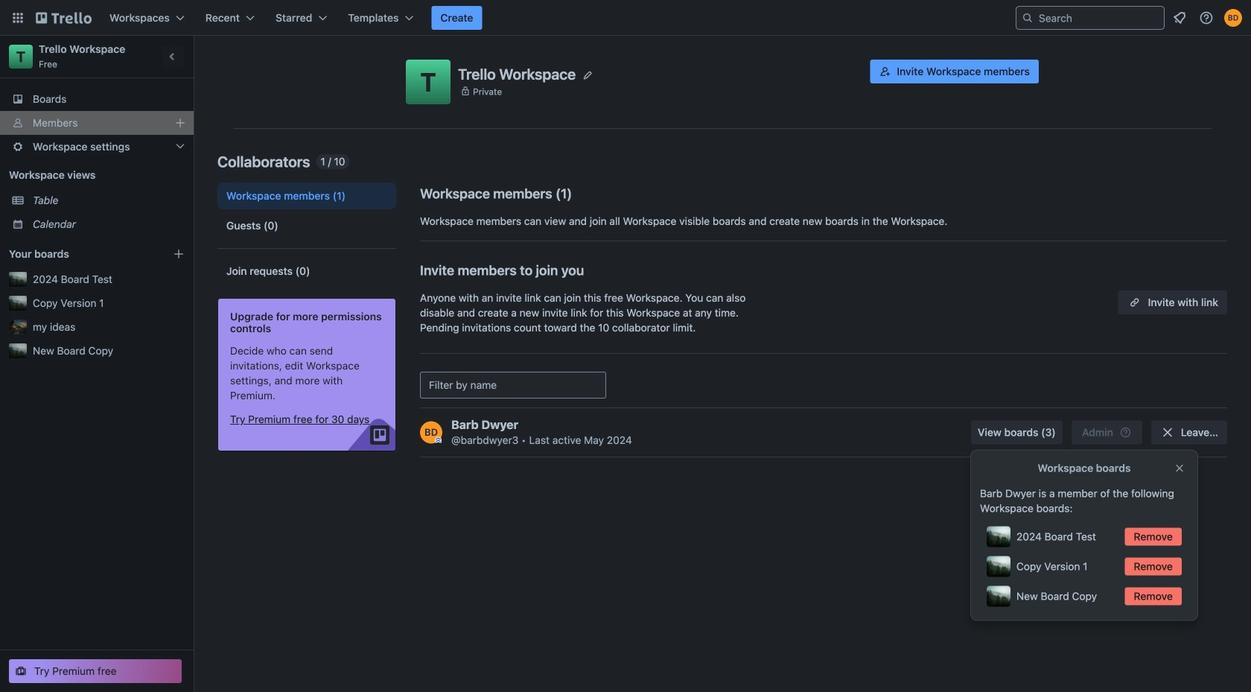 Task type: describe. For each thing, give the bounding box(es) containing it.
barb dwyer (barbdwyer3) image
[[1225, 9, 1242, 27]]

search image
[[1022, 12, 1034, 24]]

add board image
[[173, 248, 185, 260]]

back to home image
[[36, 6, 92, 30]]

this member is an admin of this workspace. image
[[435, 437, 442, 444]]

primary element
[[0, 0, 1251, 36]]



Task type: locate. For each thing, give the bounding box(es) containing it.
Filter by name text field
[[420, 372, 606, 399]]

status
[[316, 154, 350, 169]]

0 notifications image
[[1171, 9, 1189, 27]]

Search field
[[1034, 7, 1164, 28]]

your boards with 4 items element
[[9, 245, 150, 263]]

workspace navigation collapse icon image
[[162, 46, 183, 67]]

open information menu image
[[1199, 10, 1214, 25]]

barb dwyer (barbdwyer3) image
[[420, 421, 442, 444]]

close popover image
[[1174, 462, 1186, 474]]



Task type: vqa. For each thing, say whether or not it's contained in the screenshot.
rightmost Barb Dwyer (barbdwyer3) Icon
yes



